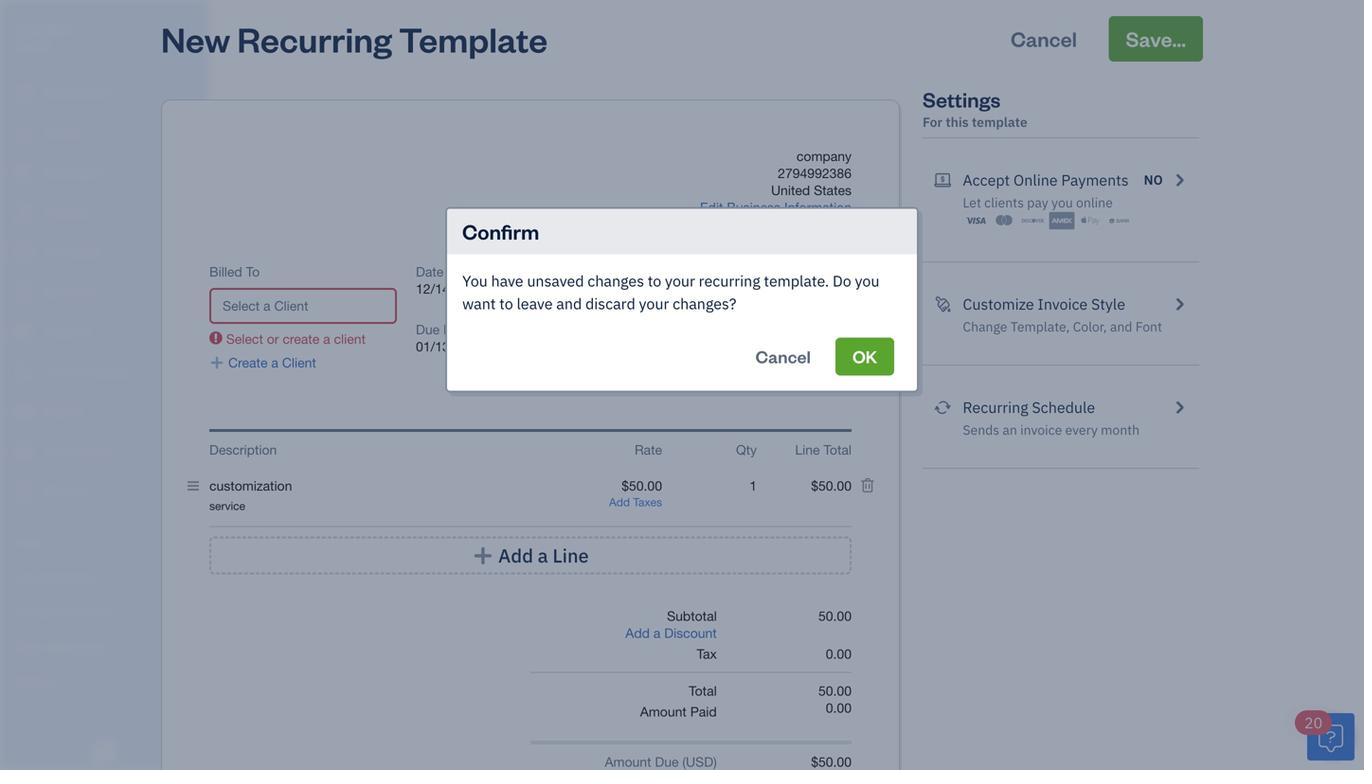 Task type: locate. For each thing, give the bounding box(es) containing it.
and down the style on the right of the page
[[1110, 318, 1132, 335]]

2 50.00 from the top
[[818, 683, 852, 699]]

) for amount due ( usd )
[[713, 754, 717, 770]]

1 vertical spatial settings
[[14, 674, 58, 690]]

1 vertical spatial line
[[553, 543, 589, 568]]

add a line
[[498, 543, 589, 568]]

and
[[556, 294, 582, 314], [1110, 318, 1132, 335], [46, 604, 66, 620]]

0 vertical spatial amount
[[740, 264, 786, 279]]

add inside "button"
[[498, 543, 533, 568]]

apple pay image
[[1078, 211, 1103, 230]]

project image
[[12, 323, 35, 342]]

1 vertical spatial plus image
[[472, 546, 494, 565]]

50.00 for 50.00 0.00
[[818, 683, 852, 699]]

chevronright image for customize invoice style
[[1170, 293, 1188, 315]]

members
[[46, 569, 97, 584]]

usd inside amount due ( usd ) $50.00
[[821, 264, 848, 279]]

1 vertical spatial (
[[682, 754, 686, 770]]

0 horizontal spatial (
[[682, 754, 686, 770]]

a
[[323, 331, 330, 347], [271, 355, 278, 370], [538, 543, 548, 568], [653, 625, 661, 641]]

schedule
[[1032, 397, 1095, 417]]

) inside amount due ( usd ) $50.00
[[848, 264, 852, 279]]

1 horizontal spatial due
[[655, 754, 679, 770]]

0 vertical spatial 50.00
[[818, 608, 852, 624]]

to
[[648, 271, 661, 291], [499, 294, 513, 314]]

0 vertical spatial usd
[[821, 264, 848, 279]]

online
[[1014, 170, 1058, 190]]

( down total amount paid
[[682, 754, 686, 770]]

chevronright image
[[1170, 293, 1188, 315], [1170, 396, 1188, 419]]

company up owner
[[15, 18, 74, 36]]

invoice up '0000003' on the top of page
[[558, 264, 600, 279]]

1 horizontal spatial (
[[817, 264, 821, 279]]

1 50.00 from the top
[[818, 608, 852, 624]]

cancel down amount due ( usd ) $50.00
[[756, 345, 811, 368]]

1 vertical spatial )
[[713, 754, 717, 770]]

1 horizontal spatial you
[[1052, 194, 1073, 211]]

total inside total amount paid
[[689, 683, 717, 699]]

settings
[[923, 86, 1001, 113], [14, 674, 58, 690]]

information
[[784, 199, 852, 215]]

payments
[[1061, 170, 1129, 190]]

cancel button up template
[[994, 16, 1094, 62]]

settings for settings
[[14, 674, 58, 690]]

0 horizontal spatial and
[[46, 604, 66, 620]]

2 vertical spatial amount
[[605, 754, 651, 770]]

2 horizontal spatial due
[[790, 264, 814, 279]]

settings up this
[[923, 86, 1001, 113]]

$50.00
[[747, 278, 852, 317], [811, 754, 852, 770]]

your up changes?
[[665, 271, 695, 291]]

main element
[[0, 0, 256, 770]]

apps
[[14, 534, 42, 549]]

0 vertical spatial plus image
[[209, 354, 225, 371]]

1 vertical spatial 0.00
[[826, 700, 852, 716]]

to down have
[[499, 294, 513, 314]]

team members link
[[5, 561, 203, 594]]

0 vertical spatial invoice
[[558, 264, 600, 279]]

due
[[790, 264, 814, 279], [416, 322, 440, 337], [655, 754, 679, 770]]

add a line button
[[209, 537, 852, 575]]

2 horizontal spatial and
[[1110, 318, 1132, 335]]

and inside you have unsaved changes to your recurring template. do you want to leave and discard your changes?
[[556, 294, 582, 314]]

recurring
[[237, 16, 392, 61], [963, 397, 1028, 417]]

50.00
[[818, 608, 852, 624], [818, 683, 852, 699]]

amount due ( usd ) $50.00
[[740, 264, 852, 317]]

invoice
[[558, 264, 600, 279], [1038, 294, 1088, 314]]

1 vertical spatial cancel button
[[739, 338, 828, 376]]

0 horizontal spatial to
[[499, 294, 513, 314]]

discover image
[[1020, 211, 1046, 230]]

amount down "business"
[[740, 264, 786, 279]]

plus image inside add a line "button"
[[472, 546, 494, 565]]

1 horizontal spatial add
[[625, 625, 650, 641]]

line total
[[795, 442, 852, 458]]

usd down information
[[821, 264, 848, 279]]

line inside "button"
[[553, 543, 589, 568]]

template
[[972, 113, 1028, 131]]

1 horizontal spatial to
[[648, 271, 661, 291]]

your
[[665, 271, 695, 291], [639, 294, 669, 314]]

add
[[498, 543, 533, 568], [625, 625, 650, 641]]

date left 'of'
[[416, 264, 444, 279]]

amount inside amount due ( usd ) $50.00
[[740, 264, 786, 279]]

( inside amount due ( usd ) $50.00
[[817, 264, 821, 279]]

cancel
[[1011, 25, 1077, 52], [756, 345, 811, 368]]

and inside 'main' element
[[46, 604, 66, 620]]

1 vertical spatial chevronright image
[[1170, 396, 1188, 419]]

settings for settings for this template
[[923, 86, 1001, 113]]

company for company owner
[[15, 18, 74, 36]]

2 vertical spatial due
[[655, 754, 679, 770]]

0 vertical spatial cancel button
[[994, 16, 1094, 62]]

plus image for create a client
[[209, 354, 225, 371]]

2 0.00 from the top
[[826, 700, 852, 716]]

)
[[848, 264, 852, 279], [713, 754, 717, 770]]

and right items
[[46, 604, 66, 620]]

settings for this template
[[923, 86, 1028, 131]]

0.00
[[826, 646, 852, 662], [826, 700, 852, 716]]

team members
[[14, 569, 97, 584]]

plus image left add a line
[[472, 546, 494, 565]]

usd down the paid
[[686, 754, 713, 770]]

1 horizontal spatial usd
[[821, 264, 848, 279]]

client image
[[12, 124, 35, 143]]

leave
[[517, 294, 553, 314]]

recurring
[[699, 271, 760, 291]]

0 horizontal spatial )
[[713, 754, 717, 770]]

dashboard image
[[12, 84, 35, 103]]

1 vertical spatial add
[[625, 625, 650, 641]]

subtotal
[[667, 608, 717, 624]]

Item Quantity text field
[[729, 478, 757, 494]]

1 horizontal spatial line
[[795, 442, 820, 458]]

1 vertical spatial you
[[855, 271, 880, 291]]

2794992386
[[778, 165, 852, 181]]

settings inside settings for this template
[[923, 86, 1001, 113]]

1 vertical spatial usd
[[686, 754, 713, 770]]

edit
[[700, 199, 723, 215]]

0 vertical spatial chevronright image
[[1170, 293, 1188, 315]]

cancel button down amount due ( usd ) $50.00
[[739, 338, 828, 376]]

changes?
[[673, 294, 736, 314]]

accept online payments
[[963, 170, 1129, 190]]

2 chevronright image from the top
[[1170, 396, 1188, 419]]

discount
[[664, 625, 717, 641]]

description
[[209, 442, 277, 458]]

plus image down exclamationcircle icon
[[209, 354, 225, 371]]

bank image
[[1106, 211, 1132, 230]]

0 vertical spatial date
[[416, 264, 444, 279]]

$50.00 inside amount due ( usd ) $50.00
[[747, 278, 852, 317]]

1 horizontal spatial cancel
[[1011, 25, 1077, 52]]

) down the paid
[[713, 754, 717, 770]]

0 vertical spatial 0.00
[[826, 646, 852, 662]]

1 chevronright image from the top
[[1170, 293, 1188, 315]]

1 horizontal spatial settings
[[923, 86, 1001, 113]]

report image
[[12, 482, 35, 501]]

connections
[[44, 639, 111, 655]]

0 horizontal spatial total
[[689, 683, 717, 699]]

amount left the paid
[[640, 704, 687, 719]]

1 vertical spatial total
[[689, 683, 717, 699]]

select
[[226, 331, 263, 347]]

onlinesales image
[[934, 169, 951, 191]]

1 horizontal spatial recurring
[[963, 397, 1028, 417]]

0 vertical spatial due
[[790, 264, 814, 279]]

recurring schedule
[[963, 397, 1095, 417]]

company inside company 2794992386 united states edit business information
[[797, 148, 852, 164]]

) right template.
[[848, 264, 852, 279]]

( left do
[[817, 264, 821, 279]]

0 horizontal spatial invoice
[[558, 264, 600, 279]]

2 vertical spatial and
[[46, 604, 66, 620]]

select or create a client
[[226, 331, 366, 347]]

company up "2794992386"
[[797, 148, 852, 164]]

1 horizontal spatial total
[[824, 442, 852, 458]]

and down unsaved
[[556, 294, 582, 314]]

date down want
[[443, 322, 471, 337]]

12/14/2023
[[416, 281, 484, 297]]

change template, color, and font
[[963, 318, 1162, 335]]

1 horizontal spatial invoice
[[1038, 294, 1088, 314]]

total up the paid
[[689, 683, 717, 699]]

you have unsaved changes to your recurring template. do you want to leave and discard your changes?
[[462, 271, 880, 314]]

due down total amount paid
[[655, 754, 679, 770]]

0 horizontal spatial cancel
[[756, 345, 811, 368]]

refresh image
[[934, 396, 951, 419]]

0 vertical spatial add
[[498, 543, 533, 568]]

1 vertical spatial cancel
[[756, 345, 811, 368]]

date inside date of issue 12/14/2023
[[416, 264, 444, 279]]

your down number
[[639, 294, 669, 314]]

cancel up template
[[1011, 25, 1077, 52]]

online
[[1076, 194, 1113, 211]]

total
[[824, 442, 852, 458], [689, 683, 717, 699]]

0 horizontal spatial plus image
[[209, 354, 225, 371]]

1 vertical spatial your
[[639, 294, 669, 314]]

0 vertical spatial and
[[556, 294, 582, 314]]

company inside 'main' element
[[15, 18, 74, 36]]

0 vertical spatial your
[[665, 271, 695, 291]]

0 vertical spatial line
[[795, 442, 820, 458]]

1 horizontal spatial )
[[848, 264, 852, 279]]

rate
[[635, 442, 662, 458]]

usd
[[821, 264, 848, 279], [686, 754, 713, 770]]

1 vertical spatial due
[[416, 322, 440, 337]]

1 horizontal spatial cancel button
[[994, 16, 1094, 62]]

pay
[[1027, 194, 1048, 211]]

exclamationcircle image
[[209, 331, 222, 346]]

0 vertical spatial $50.00
[[747, 278, 852, 317]]

0 vertical spatial )
[[848, 264, 852, 279]]

you right do
[[855, 271, 880, 291]]

0 vertical spatial (
[[817, 264, 821, 279]]

due down 12/14/2023
[[416, 322, 440, 337]]

settings inside 'link'
[[14, 674, 58, 690]]

0 horizontal spatial cancel button
[[739, 338, 828, 376]]

1 vertical spatial company
[[797, 148, 852, 164]]

0 vertical spatial company
[[15, 18, 74, 36]]

invoice up change template, color, and font
[[1038, 294, 1088, 314]]

ok button
[[835, 338, 894, 376]]

no
[[1144, 171, 1163, 189]]

company
[[15, 18, 74, 36], [797, 148, 852, 164]]

1 vertical spatial date
[[443, 322, 471, 337]]

amount inside total amount paid
[[640, 704, 687, 719]]

customize invoice style
[[963, 294, 1125, 314]]

invoice image
[[12, 204, 35, 223]]

usd for amount due ( usd )
[[686, 754, 713, 770]]

payment image
[[12, 243, 35, 262]]

1 vertical spatial recurring
[[963, 397, 1028, 417]]

1 horizontal spatial company
[[797, 148, 852, 164]]

due inside amount due ( usd ) $50.00
[[790, 264, 814, 279]]

1 vertical spatial to
[[499, 294, 513, 314]]

amount down total amount paid
[[605, 754, 651, 770]]

plus image
[[209, 354, 225, 371], [472, 546, 494, 565]]

0 horizontal spatial recurring
[[237, 16, 392, 61]]

1 horizontal spatial and
[[556, 294, 582, 314]]

0 horizontal spatial company
[[15, 18, 74, 36]]

style
[[1091, 294, 1125, 314]]

1 vertical spatial $50.00
[[811, 754, 852, 770]]

bank connections
[[14, 639, 111, 655]]

customize
[[963, 294, 1034, 314]]

0 vertical spatial settings
[[923, 86, 1001, 113]]

you right pay in the top right of the page
[[1052, 194, 1073, 211]]

0 horizontal spatial you
[[855, 271, 880, 291]]

1 horizontal spatial plus image
[[472, 546, 494, 565]]

due for amount due ( usd )
[[655, 754, 679, 770]]

money image
[[12, 403, 35, 422]]

to right changes on the top left of the page
[[648, 271, 661, 291]]

1 vertical spatial amount
[[640, 704, 687, 719]]

total up the line total (usd) text field
[[824, 442, 852, 458]]

invoice inside invoice number 0000003
[[558, 264, 600, 279]]

0 horizontal spatial settings
[[14, 674, 58, 690]]

1 vertical spatial and
[[1110, 318, 1132, 335]]

0 horizontal spatial line
[[553, 543, 589, 568]]

0 horizontal spatial usd
[[686, 754, 713, 770]]

add a discount button
[[625, 625, 717, 642]]

due left do
[[790, 264, 814, 279]]

0 horizontal spatial add
[[498, 543, 533, 568]]

settings down bank
[[14, 674, 58, 690]]

cancel button
[[994, 16, 1094, 62], [739, 338, 828, 376]]

1 vertical spatial 50.00
[[818, 683, 852, 699]]



Task type: describe. For each thing, give the bounding box(es) containing it.
confirm
[[462, 218, 539, 245]]

total amount paid
[[640, 683, 717, 719]]

items and services
[[14, 604, 114, 620]]

0 vertical spatial you
[[1052, 194, 1073, 211]]

new
[[161, 16, 230, 61]]

bank
[[14, 639, 41, 655]]

tax
[[697, 646, 717, 662]]

owner
[[15, 37, 53, 53]]

due for amount due ( usd ) $50.00
[[790, 264, 814, 279]]

expense image
[[12, 283, 35, 302]]

discard
[[585, 294, 635, 314]]

an
[[1003, 421, 1017, 439]]

color,
[[1073, 318, 1107, 335]]

font
[[1136, 318, 1162, 335]]

usd for amount due ( usd ) $50.00
[[821, 264, 848, 279]]

12/14/2023 button
[[416, 280, 530, 297]]

a inside button
[[271, 355, 278, 370]]

sends an invoice every month
[[963, 421, 1140, 439]]

company for company 2794992386 united states edit business information
[[797, 148, 852, 164]]

amount for amount due ( usd )
[[605, 754, 651, 770]]

change
[[963, 318, 1007, 335]]

date of issue 12/14/2023
[[416, 264, 494, 297]]

0 vertical spatial recurring
[[237, 16, 392, 61]]

company owner
[[15, 18, 74, 53]]

changes
[[588, 271, 644, 291]]

bank connections link
[[5, 631, 203, 664]]

let
[[963, 194, 981, 211]]

( for amount due ( usd )
[[682, 754, 686, 770]]

create
[[283, 331, 319, 347]]

clients
[[984, 194, 1024, 211]]

create
[[228, 355, 268, 370]]

freshbooks image
[[89, 740, 119, 763]]

chart image
[[12, 442, 35, 461]]

template,
[[1011, 318, 1070, 335]]

billed to
[[209, 264, 260, 279]]

cancel button inside confirm dialog
[[739, 338, 828, 376]]

settings link
[[5, 666, 203, 699]]

you inside you have unsaved changes to your recurring template. do you want to leave and discard your changes?
[[855, 271, 880, 291]]

) for amount due ( usd ) $50.00
[[848, 264, 852, 279]]

edit business information button
[[700, 199, 852, 216]]

50.00 for 50.00
[[818, 608, 852, 624]]

client
[[282, 355, 316, 370]]

ok
[[853, 345, 877, 368]]

paid
[[690, 704, 717, 719]]

sends
[[963, 421, 1000, 439]]

Enter an Item Description text field
[[209, 498, 567, 513]]

due date
[[416, 322, 471, 337]]

estimate image
[[12, 164, 35, 183]]

you
[[462, 271, 488, 291]]

invoice number 0000003
[[558, 264, 652, 297]]

month
[[1101, 421, 1140, 439]]

template
[[399, 16, 548, 61]]

amount for amount due ( usd ) $50.00
[[740, 264, 786, 279]]

apps link
[[5, 526, 203, 559]]

Line Total (USD) text field
[[810, 478, 852, 494]]

visa image
[[963, 211, 988, 230]]

every
[[1065, 421, 1098, 439]]

this
[[946, 113, 969, 131]]

Item Rate (USD) text field
[[620, 478, 662, 494]]

cancel inside confirm dialog
[[756, 345, 811, 368]]

50.00 0.00
[[818, 683, 852, 716]]

delete line item image
[[860, 477, 875, 494]]

confirm dialog
[[0, 184, 1364, 415]]

chevronright image
[[1170, 169, 1188, 191]]

paintbrush image
[[934, 293, 951, 315]]

company 2794992386 united states edit business information
[[700, 148, 852, 215]]

invoice
[[1020, 421, 1062, 439]]

bars image
[[188, 477, 199, 494]]

new recurring template
[[161, 16, 548, 61]]

to
[[246, 264, 260, 279]]

want
[[462, 294, 496, 314]]

billed
[[209, 264, 242, 279]]

business
[[727, 199, 781, 215]]

amount due ( usd )
[[605, 754, 717, 770]]

for
[[923, 113, 943, 131]]

0.00 inside 50.00 0.00
[[826, 700, 852, 716]]

a inside "button"
[[538, 543, 548, 568]]

0 horizontal spatial due
[[416, 322, 440, 337]]

items
[[14, 604, 43, 620]]

number
[[604, 264, 652, 279]]

0 vertical spatial total
[[824, 442, 852, 458]]

a inside subtotal add a discount tax
[[653, 625, 661, 641]]

save…
[[1126, 25, 1186, 52]]

1 vertical spatial invoice
[[1038, 294, 1088, 314]]

0 vertical spatial to
[[648, 271, 661, 291]]

let clients pay you online
[[963, 194, 1113, 211]]

subtotal add a discount tax
[[625, 608, 717, 662]]

create a client button
[[209, 354, 316, 371]]

issue
[[463, 264, 494, 279]]

( for amount due ( usd ) $50.00
[[817, 264, 821, 279]]

chevronright image for recurring schedule
[[1170, 396, 1188, 419]]

or
[[267, 331, 279, 347]]

create a client
[[228, 355, 316, 370]]

of
[[447, 264, 459, 279]]

states
[[814, 182, 852, 198]]

have
[[491, 271, 523, 291]]

unsaved
[[527, 271, 584, 291]]

1 0.00 from the top
[[826, 646, 852, 662]]

0000003 button
[[558, 280, 695, 297]]

team
[[14, 569, 44, 584]]

do
[[833, 271, 851, 291]]

save… button
[[1109, 16, 1203, 62]]

0 vertical spatial cancel
[[1011, 25, 1077, 52]]

united
[[771, 182, 810, 198]]

timer image
[[12, 363, 35, 382]]

add inside subtotal add a discount tax
[[625, 625, 650, 641]]

items and services link
[[5, 596, 203, 629]]

american express image
[[1049, 211, 1075, 230]]

client
[[334, 331, 366, 347]]

0000003
[[558, 281, 610, 297]]

accept
[[963, 170, 1010, 190]]

mastercard image
[[992, 211, 1017, 230]]

plus image for add a line
[[472, 546, 494, 565]]



Task type: vqa. For each thing, say whether or not it's contained in the screenshot.
rightmost )
yes



